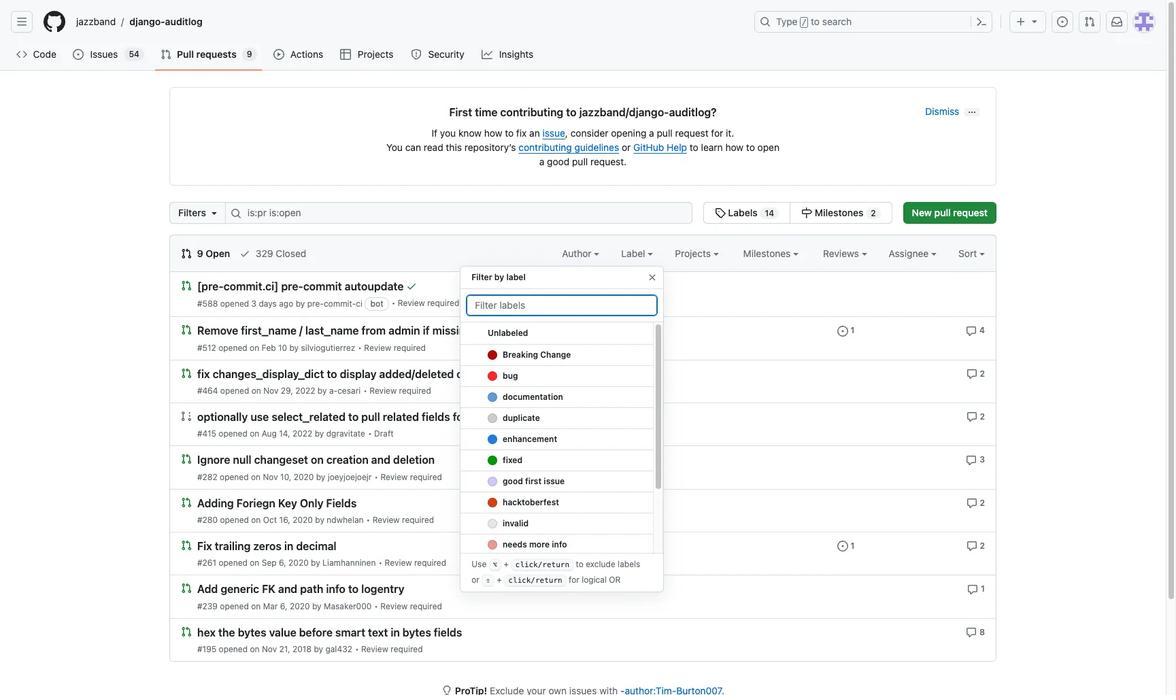 Task type: locate. For each thing, give the bounding box(es) containing it.
0 horizontal spatial or
[[472, 575, 480, 586]]

+ right ⇧
[[497, 575, 502, 586]]

to learn how to open a good pull request.
[[540, 142, 780, 167]]

1 horizontal spatial good
[[547, 156, 570, 167]]

• inside remove first_name / last_name from admin if missing from model #512             opened on feb 10 by silviogutierrez • review required
[[358, 343, 362, 353]]

1 vertical spatial click/return
[[509, 577, 563, 585]]

1 horizontal spatial bytes
[[403, 627, 431, 639]]

open pull request image left add
[[181, 583, 192, 594]]

0 vertical spatial 1
[[851, 326, 855, 336]]

review down 'text'
[[361, 645, 389, 655]]

open pull request image left '[pre-'
[[181, 280, 192, 291]]

4 open pull request element from the top
[[181, 454, 192, 465]]

open pull request element left add
[[181, 583, 192, 594]]

plus image
[[1016, 16, 1027, 27]]

fields
[[326, 498, 357, 510]]

remove first_name / last_name from admin if missing from model #512             opened on feb 10 by silviogutierrez • review required
[[197, 325, 534, 353]]

2
[[871, 208, 876, 219], [981, 369, 986, 379], [981, 412, 986, 422], [981, 498, 986, 508], [981, 541, 986, 551]]

review required link
[[398, 298, 460, 309], [364, 343, 426, 353], [370, 386, 431, 396], [381, 472, 442, 482], [373, 515, 434, 525], [385, 558, 447, 569], [381, 601, 442, 612], [361, 645, 423, 655]]

opened down optionally
[[219, 429, 248, 439]]

fields inside optionally use select_related to pull related fields for old #415             opened on aug 14, 2022 by dgravitate • draft
[[422, 411, 450, 424]]

• inside optionally use select_related to pull related fields for old #415             opened on aug 14, 2022 by dgravitate • draft
[[368, 429, 372, 439]]

nov left the 10,
[[263, 472, 278, 482]]

triangle down image
[[1030, 16, 1041, 27], [209, 208, 220, 219]]

the
[[218, 627, 235, 639]]

1 horizontal spatial fix
[[517, 127, 527, 139]]

opened down remove
[[219, 343, 248, 353]]

0 horizontal spatial milestones
[[744, 248, 794, 259]]

mar
[[263, 601, 278, 612]]

2 open pull request image from the top
[[181, 325, 192, 336]]

• right bot
[[392, 298, 396, 309]]

sep
[[262, 558, 277, 569]]

0 vertical spatial milestones
[[815, 207, 864, 219]]

0 horizontal spatial in
[[284, 541, 294, 553]]

review up logentry
[[385, 558, 412, 569]]

to up masaker000
[[348, 584, 359, 596]]

review down deletion
[[381, 472, 408, 482]]

1 vertical spatial issue opened image
[[73, 49, 84, 60]]

comment image inside 2 link
[[967, 369, 978, 380]]

pre-
[[281, 281, 303, 293], [307, 299, 324, 309]]

1 horizontal spatial 3
[[980, 455, 986, 465]]

pre- down commit
[[307, 299, 324, 309]]

0 vertical spatial and
[[371, 454, 391, 467]]

0 vertical spatial git pull request image
[[1085, 16, 1096, 27]]

commit-
[[324, 299, 356, 309]]

help
[[667, 142, 688, 153]]

0 horizontal spatial good
[[503, 476, 524, 487]]

required
[[428, 298, 460, 309], [394, 343, 426, 353], [399, 386, 431, 396], [410, 472, 442, 482], [402, 515, 434, 525], [414, 558, 447, 569], [410, 601, 442, 612], [391, 645, 423, 655]]

jazzband / django-auditlog
[[76, 16, 203, 28]]

info right the more
[[552, 540, 568, 550]]

info up masaker000 link
[[326, 584, 346, 596]]

• up logentry
[[379, 558, 383, 569]]

0 horizontal spatial triangle down image
[[209, 208, 220, 219]]

21,
[[279, 645, 290, 655]]

1 horizontal spatial +
[[504, 560, 509, 570]]

a down you can read this repository's contributing guidelines or github help at the top
[[540, 156, 545, 167]]

nov left the 21,
[[262, 645, 277, 655]]

opened inside add generic fk and path info to logentry #239             opened on mar 6, 2020 by masaker000 • review required
[[220, 601, 249, 612]]

from down bot
[[362, 325, 386, 337]]

invalid
[[503, 519, 529, 529]]

1 vertical spatial or
[[472, 575, 480, 586]]

homepage image
[[44, 11, 65, 33]]

a up github
[[650, 127, 655, 139]]

by left 'label'
[[495, 272, 505, 282]]

search image
[[231, 208, 242, 219]]

2020 inside add generic fk and path info to logentry #239             opened on mar 6, 2020 by masaker000 • review required
[[290, 601, 310, 612]]

projects
[[358, 48, 394, 60], [675, 248, 714, 259]]

4 open pull request image from the top
[[181, 497, 192, 508]]

2020 down add generic fk and path info to logentry 'link'
[[290, 601, 310, 612]]

review inside ignore null changeset on creation and deletion #282             opened on nov 10, 2020 by joeyjoejoejr • review required
[[381, 472, 408, 482]]

close menu image
[[648, 272, 658, 283]]

click/return
[[516, 561, 570, 570], [509, 577, 563, 585]]

type / to search
[[777, 16, 852, 27]]

3 2 link from the top
[[967, 497, 986, 509]]

fix up #464
[[197, 368, 210, 380]]

good
[[547, 156, 570, 167], [503, 476, 524, 487]]

comment image for add generic fk and path info to logentry
[[968, 584, 979, 595]]

zeros
[[253, 541, 282, 553]]

from
[[362, 325, 386, 337], [475, 325, 499, 337]]

how down it.
[[726, 142, 744, 153]]

liamhanninen
[[323, 558, 376, 569]]

generic
[[221, 584, 259, 596]]

/ left last_name
[[300, 325, 303, 337]]

or for github
[[622, 142, 631, 153]]

comment image inside 8 link
[[967, 627, 978, 638]]

1 horizontal spatial /
[[300, 325, 303, 337]]

opened inside remove first_name / last_name from admin if missing from model #512             opened on feb 10 by silviogutierrez • review required
[[219, 343, 248, 353]]

1
[[851, 326, 855, 336], [851, 541, 855, 551], [982, 584, 986, 594]]

on down null
[[251, 472, 261, 482]]

#282
[[197, 472, 218, 482]]

review down logentry
[[381, 601, 408, 612]]

2022 right '29,'
[[296, 386, 315, 396]]

by inside add generic fk and path info to logentry #239             opened on mar 6, 2020 by masaker000 • review required
[[312, 601, 322, 612]]

1 horizontal spatial how
[[726, 142, 744, 153]]

new
[[913, 207, 933, 219]]

Filter labels text field
[[466, 295, 658, 317]]

milestones inside issue element
[[815, 207, 864, 219]]

1 comment image from the top
[[967, 412, 978, 423]]

for inside optionally use select_related to pull related fields for old #415             opened on aug 14, 2022 by dgravitate • draft
[[453, 411, 468, 424]]

comment image left "4"
[[967, 326, 978, 337]]

open pull request element for adding foriegn key only fields
[[181, 497, 192, 508]]

needs
[[503, 540, 528, 550]]

2020 inside ignore null changeset on creation and deletion #282             opened on nov 10, 2020 by joeyjoejoejr • review required
[[294, 472, 314, 482]]

5 open pull request element from the top
[[181, 497, 192, 508]]

issue opened image for 1
[[838, 326, 849, 337]]

open pull request element
[[181, 280, 192, 291], [181, 324, 192, 336], [181, 367, 192, 379], [181, 454, 192, 465], [181, 497, 192, 508], [181, 540, 192, 551], [181, 583, 192, 594], [181, 626, 192, 637]]

2 for 2nd 2 link from the top
[[981, 412, 986, 422]]

1 horizontal spatial triangle down image
[[1030, 16, 1041, 27]]

on inside adding foriegn key only fields #280             opened on oct 16, 2020 by ndwhelan • review required
[[251, 515, 261, 525]]

1 horizontal spatial from
[[475, 325, 499, 337]]

1 vertical spatial 6,
[[280, 601, 288, 612]]

on left the 21,
[[250, 645, 260, 655]]

0 vertical spatial fields
[[422, 411, 450, 424]]

use ⌥ + click/return to exclude labels or ⇧ + click/return for logical or
[[472, 560, 641, 586]]

opening
[[611, 127, 647, 139]]

2 vertical spatial 1
[[982, 584, 986, 594]]

in inside the hex the bytes value before smart text in bytes fields #195             opened on nov 21, 2018 by gal432 • review required
[[391, 627, 400, 639]]

1 horizontal spatial git pull request image
[[1085, 16, 1096, 27]]

and inside add generic fk and path info to logentry #239             opened on mar 6, 2020 by masaker000 • review required
[[278, 584, 298, 596]]

comment image up 8 link
[[968, 584, 979, 595]]

or
[[622, 142, 631, 153], [472, 575, 480, 586]]

• inside add generic fk and path info to logentry #239             opened on mar 6, 2020 by masaker000 • review required
[[375, 601, 378, 612]]

opened down the trailing
[[219, 558, 248, 569]]

0 horizontal spatial 3
[[252, 299, 257, 309]]

0 vertical spatial in
[[284, 541, 294, 553]]

opened down adding
[[220, 515, 249, 525]]

0 vertical spatial fix
[[517, 127, 527, 139]]

review right ndwhelan
[[373, 515, 400, 525]]

1 horizontal spatial milestones
[[815, 207, 864, 219]]

0 vertical spatial open pull request image
[[181, 454, 192, 465]]

review required link for adding foriegn key only fields
[[373, 515, 434, 525]]

1 horizontal spatial or
[[622, 142, 631, 153]]

fix left an on the top left
[[517, 127, 527, 139]]

comment image inside 4 link
[[967, 326, 978, 337]]

bytes right the
[[238, 627, 267, 639]]

or down opening
[[622, 142, 631, 153]]

milestones inside milestones popup button
[[744, 248, 794, 259]]

0 vertical spatial +
[[504, 560, 509, 570]]

bytes right 'text'
[[403, 627, 431, 639]]

review required link right ndwhelan link
[[373, 515, 434, 525]]

#588
[[197, 299, 218, 309]]

1 vertical spatial in
[[391, 627, 400, 639]]

none search field containing filters
[[169, 202, 893, 224]]

2 open pull request image from the top
[[181, 583, 192, 594]]

2 horizontal spatial /
[[802, 18, 807, 27]]

1 horizontal spatial in
[[391, 627, 400, 639]]

0 horizontal spatial and
[[278, 584, 298, 596]]

comment image down 4 link
[[967, 369, 978, 380]]

on left sep
[[250, 558, 260, 569]]

needs more info
[[503, 540, 568, 550]]

comment image for hex the bytes value before smart text in bytes fields
[[967, 627, 978, 638]]

comment image inside 3 link
[[967, 455, 978, 466]]

graph image
[[482, 49, 493, 60]]

0 horizontal spatial fix
[[197, 368, 210, 380]]

0 horizontal spatial a
[[540, 156, 545, 167]]

1 vertical spatial good
[[503, 476, 524, 487]]

command palette image
[[977, 16, 988, 27]]

smart
[[336, 627, 366, 639]]

open pull request image
[[181, 280, 192, 291], [181, 325, 192, 336], [181, 368, 192, 379], [181, 497, 192, 508], [181, 540, 192, 551], [181, 627, 192, 637]]

None search field
[[169, 202, 893, 224]]

3 open pull request image from the top
[[181, 368, 192, 379]]

2022 down select_related
[[293, 429, 313, 439]]

issue opened image inside 1 link
[[838, 326, 849, 337]]

if you know how to fix an issue ,           consider opening a pull request for it.
[[432, 127, 735, 139]]

nov inside the hex the bytes value before smart text in bytes fields #195             opened on nov 21, 2018 by gal432 • review required
[[262, 645, 277, 655]]

1 vertical spatial fields
[[434, 627, 462, 639]]

1 vertical spatial 1
[[851, 541, 855, 551]]

open pull request element left "ignore" in the left bottom of the page
[[181, 454, 192, 465]]

new pull request link
[[904, 202, 997, 224]]

comment image
[[967, 326, 978, 337], [967, 369, 978, 380], [968, 584, 979, 595], [967, 627, 978, 638]]

code image
[[16, 49, 27, 60]]

issue right an on the top left
[[543, 127, 566, 139]]

open pull request image for fix changes_display_dict to display added/deleted objects for m2m updates
[[181, 368, 192, 379]]

1 horizontal spatial and
[[371, 454, 391, 467]]

2020 right 16,
[[293, 515, 313, 525]]

0 horizontal spatial pre-
[[281, 281, 303, 293]]

10
[[278, 343, 287, 353]]

open pull request element left '[pre-'
[[181, 280, 192, 291]]

silviogutierrez link
[[301, 343, 356, 353]]

on left oct
[[251, 515, 261, 525]]

on inside optionally use select_related to pull related fields for old #415             opened on aug 14, 2022 by dgravitate • draft
[[250, 429, 260, 439]]

review required link down admin
[[364, 343, 426, 353]]

#588             opened 3 days ago by pre-commit-ci
[[197, 299, 363, 309]]

list
[[71, 11, 747, 33]]

2 inside "milestones 2"
[[871, 208, 876, 219]]

for left old in the bottom of the page
[[453, 411, 468, 424]]

comment image
[[967, 412, 978, 423], [967, 455, 978, 466], [967, 498, 978, 509], [967, 541, 978, 552]]

opened right #464
[[220, 386, 249, 396]]

exclude
[[586, 560, 616, 570]]

contributing down issue link
[[519, 142, 572, 153]]

2 vertical spatial issue opened image
[[838, 326, 849, 337]]

on left 'feb' on the left
[[250, 343, 259, 353]]

by down select_related
[[315, 429, 324, 439]]

1 vertical spatial contributing
[[519, 142, 572, 153]]

1 open pull request image from the top
[[181, 280, 192, 291]]

0 horizontal spatial info
[[326, 584, 346, 596]]

0 vertical spatial info
[[552, 540, 568, 550]]

documentation
[[503, 392, 564, 402]]

git pull request image inside 9 open link
[[181, 248, 192, 259]]

pull down contributing guidelines link
[[573, 156, 588, 167]]

adding foriegn key only fields link
[[197, 498, 357, 510]]

unlabeled link
[[461, 323, 654, 345]]

0 horizontal spatial bytes
[[238, 627, 267, 639]]

Issues search field
[[225, 202, 693, 224]]

on left aug on the left of the page
[[250, 429, 260, 439]]

2020 inside fix trailing zeros in decimal #261             opened on sep 6, 2020 by liamhanninen • review required
[[289, 558, 309, 569]]

by down ignore null changeset on creation and deletion link
[[316, 472, 326, 482]]

dgravitate link
[[327, 429, 365, 439]]

changeset
[[254, 454, 308, 467]]

review required link down deletion
[[381, 472, 442, 482]]

1 vertical spatial nov
[[263, 472, 278, 482]]

9 for 9
[[247, 49, 252, 59]]

2 open pull request element from the top
[[181, 324, 192, 336]]

select_related
[[272, 411, 346, 424]]

9 for 9 open
[[197, 248, 203, 259]]

opened down generic
[[220, 601, 249, 612]]

review down remove first_name / last_name from admin if missing from model link
[[364, 343, 392, 353]]

1 vertical spatial issue
[[544, 476, 565, 487]]

jazzband/django-
[[580, 106, 670, 118]]

2020 down the decimal
[[289, 558, 309, 569]]

6 open pull request image from the top
[[181, 627, 192, 637]]

open pull request image for hex the bytes value before smart text in bytes fields
[[181, 627, 192, 637]]

path
[[300, 584, 324, 596]]

0 horizontal spatial git pull request image
[[181, 248, 192, 259]]

key
[[278, 498, 297, 510]]

open pull request image left "ignore" in the left bottom of the page
[[181, 454, 192, 465]]

2020 right the 10,
[[294, 472, 314, 482]]

open pull request image left adding
[[181, 497, 192, 508]]

2 link
[[967, 367, 986, 380], [967, 410, 986, 423], [967, 497, 986, 509], [967, 540, 986, 552]]

filter by label
[[472, 272, 526, 282]]

0 vertical spatial or
[[622, 142, 631, 153]]

request up sort popup button
[[954, 207, 988, 219]]

1 vertical spatial open pull request image
[[181, 583, 192, 594]]

learn
[[702, 142, 723, 153]]

[pre-commit.ci] pre-commit autoupdate link
[[197, 281, 404, 293]]

issue opened image for issues
[[73, 49, 84, 60]]

1 vertical spatial milestones
[[744, 248, 794, 259]]

1 vertical spatial triangle down image
[[209, 208, 220, 219]]

by inside the hex the bytes value before smart text in bytes fields #195             opened on nov 21, 2018 by gal432 • review required
[[314, 645, 323, 655]]

1 2 link from the top
[[967, 367, 986, 380]]

pull
[[177, 48, 194, 60]]

• left draft on the bottom
[[368, 429, 372, 439]]

click/return down the more
[[516, 561, 570, 570]]

git pull request image left "notifications" 'icon'
[[1085, 16, 1096, 27]]

1 vertical spatial projects
[[675, 248, 714, 259]]

1 horizontal spatial projects
[[675, 248, 714, 259]]

in
[[284, 541, 294, 553], [391, 627, 400, 639]]

0 vertical spatial a
[[650, 127, 655, 139]]

request.
[[591, 156, 627, 167]]

menu
[[460, 261, 665, 641]]

2022 inside optionally use select_related to pull related fields for old #415             opened on aug 14, 2022 by dgravitate • draft
[[293, 429, 313, 439]]

notifications image
[[1112, 16, 1123, 27]]

2 vertical spatial nov
[[262, 645, 277, 655]]

security
[[429, 48, 465, 60]]

#261
[[197, 558, 216, 569]]

you can read this repository's contributing guidelines or github help
[[387, 142, 688, 153]]

projects right label popup button
[[675, 248, 714, 259]]

open pull request element up the draft pull request "element"
[[181, 367, 192, 379]]

milestones button
[[744, 246, 799, 261]]

null
[[233, 454, 252, 467]]

• down remove first_name / last_name from admin if missing from model link
[[358, 343, 362, 353]]

1 vertical spatial git pull request image
[[181, 248, 192, 259]]

to up ,
[[567, 106, 577, 118]]

review required link for ignore null changeset on creation and deletion
[[381, 472, 442, 482]]

0 vertical spatial good
[[547, 156, 570, 167]]

0 vertical spatial triangle down image
[[1030, 16, 1041, 27]]

• inside ignore null changeset on creation and deletion #282             opened on nov 10, 2020 by joeyjoejoejr • review required
[[375, 472, 378, 482]]

display
[[340, 368, 377, 380]]

git pull request image
[[1085, 16, 1096, 27], [181, 248, 192, 259]]

1 vertical spatial 2022
[[293, 429, 313, 439]]

1 vertical spatial how
[[726, 142, 744, 153]]

0 vertical spatial projects
[[358, 48, 394, 60]]

2018
[[293, 645, 312, 655]]

1 / 6 checks ok image
[[588, 369, 599, 380]]

0 horizontal spatial issue opened image
[[73, 49, 84, 60]]

by right 2018
[[314, 645, 323, 655]]

by down path at bottom left
[[312, 601, 322, 612]]

2020
[[294, 472, 314, 482], [293, 515, 313, 525], [289, 558, 309, 569], [290, 601, 310, 612]]

/ left the django-
[[121, 16, 124, 28]]

how up repository's
[[485, 127, 503, 139]]

comment image left 8
[[967, 627, 978, 638]]

review inside adding foriegn key only fields #280             opened on oct 16, 2020 by ndwhelan • review required
[[373, 515, 400, 525]]

in right zeros
[[284, 541, 294, 553]]

duplicate
[[503, 413, 541, 423]]

for inside use ⌥ + click/return to exclude labels or ⇧ + click/return for logical or
[[569, 575, 580, 586]]

1 vertical spatial 9
[[197, 248, 203, 259]]

review required link down logentry
[[381, 601, 442, 612]]

2 comment image from the top
[[967, 455, 978, 466]]

liamhanninen link
[[323, 558, 376, 569]]

table image
[[341, 49, 352, 60]]

autoupdate
[[345, 281, 404, 293]]

know
[[459, 127, 482, 139]]

• right joeyjoejoejr
[[375, 472, 378, 482]]

aug
[[262, 429, 277, 439]]

you
[[440, 127, 456, 139]]

1 link
[[838, 324, 855, 337], [838, 540, 855, 552], [968, 583, 986, 595]]

by inside remove first_name / last_name from admin if missing from model #512             opened on feb 10 by silviogutierrez • review required
[[290, 343, 299, 353]]

4 2 link from the top
[[967, 540, 986, 552]]

pull requests
[[177, 48, 237, 60]]

329 closed link
[[240, 246, 307, 261]]

6, right sep
[[279, 558, 286, 569]]

by down only at the bottom left
[[315, 515, 325, 525]]

in inside fix trailing zeros in decimal #261             opened on sep 6, 2020 by liamhanninen • review required
[[284, 541, 294, 553]]

6 open pull request element from the top
[[181, 540, 192, 551]]

click/return down needs more info
[[509, 577, 563, 585]]

• inside adding foriegn key only fields #280             opened on oct 16, 2020 by ndwhelan • review required
[[367, 515, 370, 525]]

on inside add generic fk and path info to logentry #239             opened on mar 6, 2020 by masaker000 • review required
[[251, 601, 261, 612]]

2 for first 2 link from the bottom of the page
[[981, 541, 986, 551]]

bytes
[[238, 627, 267, 639], [403, 627, 431, 639]]

3 open pull request element from the top
[[181, 367, 192, 379]]

open pull request image
[[181, 454, 192, 465], [181, 583, 192, 594]]

and right fk
[[278, 584, 298, 596]]

required inside adding foriegn key only fields #280             opened on oct 16, 2020 by ndwhelan • review required
[[402, 515, 434, 525]]

1 vertical spatial info
[[326, 584, 346, 596]]

6,
[[279, 558, 286, 569], [280, 601, 288, 612]]

1 horizontal spatial request
[[954, 207, 988, 219]]

info inside add generic fk and path info to logentry #239             opened on mar 6, 2020 by masaker000 • review required
[[326, 584, 346, 596]]

decimal
[[296, 541, 337, 553]]

2 for 4th 2 link from the bottom of the page
[[981, 369, 986, 379]]

1 open pull request image from the top
[[181, 454, 192, 465]]

milestones for milestones 2
[[815, 207, 864, 219]]

open pull request element for remove first_name / last_name from admin if missing from model
[[181, 324, 192, 336]]

issue element
[[704, 202, 893, 224]]

0 vertical spatial how
[[485, 127, 503, 139]]

open pull request element left fix
[[181, 540, 192, 551]]

/ inside jazzband / django-auditlog
[[121, 16, 124, 28]]

m2m
[[515, 368, 541, 380]]

0 vertical spatial 6,
[[279, 558, 286, 569]]

1 vertical spatial fix
[[197, 368, 210, 380]]

1 open pull request element from the top
[[181, 280, 192, 291]]

issue opened image
[[1058, 16, 1069, 27], [73, 49, 84, 60], [838, 326, 849, 337]]

by right 10
[[290, 343, 299, 353]]

value
[[269, 627, 297, 639]]

6, inside fix trailing zeros in decimal #261             opened on sep 6, 2020 by liamhanninen • review required
[[279, 558, 286, 569]]

1 horizontal spatial issue opened image
[[838, 326, 849, 337]]

1 vertical spatial a
[[540, 156, 545, 167]]

issues
[[90, 48, 118, 60]]

1 vertical spatial 1 link
[[838, 540, 855, 552]]

open pull request element left remove
[[181, 324, 192, 336]]

/ inside type / to search
[[802, 18, 807, 27]]

0 horizontal spatial from
[[362, 325, 386, 337]]

for left 'logical'
[[569, 575, 580, 586]]

enhancement link
[[461, 430, 654, 451]]

review
[[398, 298, 425, 309], [364, 343, 392, 353], [370, 386, 397, 396], [381, 472, 408, 482], [373, 515, 400, 525], [385, 558, 412, 569], [381, 601, 408, 612], [361, 645, 389, 655]]

0 horizontal spatial request
[[676, 127, 709, 139]]

7 open pull request element from the top
[[181, 583, 192, 594]]

0 horizontal spatial 9
[[197, 248, 203, 259]]

0 horizontal spatial /
[[121, 16, 124, 28]]

0 horizontal spatial projects
[[358, 48, 394, 60]]

open pull request element left adding
[[181, 497, 192, 508]]

pull inside optionally use select_related to pull related fields for old #415             opened on aug 14, 2022 by dgravitate • draft
[[362, 411, 380, 424]]

on left mar
[[251, 601, 261, 612]]

2020 inside adding foriegn key only fields #280             opened on oct 16, 2020 by ndwhelan • review required
[[293, 515, 313, 525]]

to inside add generic fk and path info to logentry #239             opened on mar 6, 2020 by masaker000 • review required
[[348, 584, 359, 596]]

1 horizontal spatial pre-
[[307, 299, 324, 309]]

on inside fix trailing zeros in decimal #261             opened on sep 6, 2020 by liamhanninen • review required
[[250, 558, 260, 569]]

2 horizontal spatial issue opened image
[[1058, 16, 1069, 27]]

good first issue
[[503, 476, 565, 487]]

1 for fix trailing zeros in decimal
[[851, 541, 855, 551]]

fix
[[517, 127, 527, 139], [197, 368, 210, 380]]

opened down null
[[220, 472, 249, 482]]

0 vertical spatial issue opened image
[[1058, 16, 1069, 27]]

and down draft on the bottom
[[371, 454, 391, 467]]

fields inside the hex the bytes value before smart text in bytes fields #195             opened on nov 21, 2018 by gal432 • review required
[[434, 627, 462, 639]]

by down the decimal
[[311, 558, 320, 569]]

3 comment image from the top
[[967, 498, 978, 509]]

0 horizontal spatial +
[[497, 575, 502, 586]]

8 open pull request element from the top
[[181, 626, 192, 637]]

deletion
[[393, 454, 435, 467]]

commit
[[303, 281, 342, 293]]

8
[[980, 627, 986, 637]]

by inside optionally use select_related to pull related fields for old #415             opened on aug 14, 2022 by dgravitate • draft
[[315, 429, 324, 439]]

or inside use ⌥ + click/return to exclude labels or ⇧ + click/return for logical or
[[472, 575, 480, 586]]

contributing guidelines link
[[519, 142, 620, 153]]

1 horizontal spatial 9
[[247, 49, 252, 59]]

1 horizontal spatial a
[[650, 127, 655, 139]]

1 vertical spatial and
[[278, 584, 298, 596]]

0 vertical spatial request
[[676, 127, 709, 139]]

5 open pull request image from the top
[[181, 540, 192, 551]]

0 vertical spatial 9
[[247, 49, 252, 59]]

• right ndwhelan
[[367, 515, 370, 525]]



Task type: vqa. For each thing, say whether or not it's contained in the screenshot.
#588             opened 3 days ago by pre-commit-ci
yes



Task type: describe. For each thing, give the bounding box(es) containing it.
fix
[[197, 541, 212, 553]]

1 from from the left
[[362, 325, 386, 337]]

comment image for fix changes_display_dict to display added/deleted objects for m2m updates
[[967, 369, 978, 380]]

11 / 11 checks ok image
[[407, 281, 417, 292]]

required inside add generic fk and path info to logentry #239             opened on mar 6, 2020 by masaker000 • review required
[[410, 601, 442, 612]]

open pull request element for [pre-commit.ci] pre-commit autoupdate
[[181, 280, 192, 291]]

new pull request
[[913, 207, 988, 219]]

open pull request element for add generic fk and path info to logentry
[[181, 583, 192, 594]]

open pull request image for adding foriegn key only fields
[[181, 497, 192, 508]]

review required link down 11 / 11 checks ok icon
[[398, 298, 460, 309]]

required inside remove first_name / last_name from admin if missing from model #512             opened on feb 10 by silviogutierrez • review required
[[394, 343, 426, 353]]

jazzband
[[76, 16, 116, 27]]

open pull request element for fix trailing zeros in decimal
[[181, 540, 192, 551]]

labels
[[729, 207, 758, 219]]

required inside the hex the bytes value before smart text in bytes fields #195             opened on nov 21, 2018 by gal432 • review required
[[391, 645, 423, 655]]

assignee button
[[889, 246, 937, 261]]

menu containing filter by label
[[460, 261, 665, 641]]

#512
[[197, 343, 216, 353]]

check image
[[240, 248, 251, 259]]

github help link
[[634, 142, 688, 153]]

open pull request image for remove first_name / last_name from admin if missing from model
[[181, 325, 192, 336]]

fix changes_display_dict to display added/deleted objects for m2m updates
[[197, 368, 586, 380]]

/ for jazzband
[[121, 16, 124, 28]]

optionally
[[197, 411, 248, 424]]

oct
[[263, 515, 277, 525]]

or
[[609, 575, 621, 586]]

opened inside the hex the bytes value before smart text in bytes fields #195             opened on nov 21, 2018 by gal432 • review required
[[219, 645, 248, 655]]

on inside the hex the bytes value before smart text in bytes fields #195             opened on nov 21, 2018 by gal432 • review required
[[250, 645, 260, 655]]

to left open
[[747, 142, 755, 153]]

0 vertical spatial contributing
[[501, 106, 564, 118]]

added/deleted
[[380, 368, 454, 380]]

type
[[777, 16, 798, 27]]

review inside remove first_name / last_name from admin if missing from model #512             opened on feb 10 by silviogutierrez • review required
[[364, 343, 392, 353]]

0 vertical spatial issue
[[543, 127, 566, 139]]

1 vertical spatial pre-
[[307, 299, 324, 309]]

0 vertical spatial click/return
[[516, 561, 570, 570]]

1 vertical spatial 3
[[980, 455, 986, 465]]

good inside to learn how to open a good pull request.
[[547, 156, 570, 167]]

add generic fk and path info to logentry link
[[197, 584, 405, 596]]

on down changes_display_dict
[[252, 386, 261, 396]]

review down 11 / 11 checks ok icon
[[398, 298, 425, 309]]

by inside menu
[[495, 272, 505, 282]]

1 vertical spatial request
[[954, 207, 988, 219]]

assignee
[[889, 248, 932, 259]]

comment image for optionally use select_related to pull related fields for
[[967, 412, 978, 423]]

for left it.
[[712, 127, 724, 139]]

Search all issues text field
[[225, 202, 693, 224]]

open pull request image for ignore null changeset on creation and deletion
[[181, 454, 192, 465]]

0 vertical spatial 3
[[252, 299, 257, 309]]

to inside use ⌥ + click/return to exclude labels or ⇧ + click/return for logical or
[[576, 560, 584, 570]]

to right help
[[690, 142, 699, 153]]

2 from from the left
[[475, 325, 499, 337]]

0 vertical spatial nov
[[264, 386, 279, 396]]

review required link for remove first_name / last_name from admin if missing from model
[[364, 343, 426, 353]]

issue link
[[543, 127, 566, 139]]

issue inside menu
[[544, 476, 565, 487]]

play image
[[273, 49, 284, 60]]

a-
[[329, 386, 338, 396]]

• inside the hex the bytes value before smart text in bytes fields #195             opened on nov 21, 2018 by gal432 • review required
[[355, 645, 359, 655]]

milestone image
[[802, 208, 813, 219]]

change
[[541, 350, 572, 360]]

open pull request element for hex the bytes value before smart text in bytes fields
[[181, 626, 192, 637]]

label
[[622, 248, 648, 259]]

opened inside optionally use select_related to pull related fields for old #415             opened on aug 14, 2022 by dgravitate • draft
[[219, 429, 248, 439]]

open pull request element for fix changes_display_dict to display added/deleted objects for m2m updates
[[181, 367, 192, 379]]

labels
[[618, 560, 641, 570]]

read
[[424, 142, 444, 153]]

open pull request image for add generic fk and path info to logentry
[[181, 583, 192, 594]]

nov inside ignore null changeset on creation and deletion #282             opened on nov 10, 2020 by joeyjoejoejr • review required
[[263, 472, 278, 482]]

open pull request image for fix trailing zeros in decimal
[[181, 540, 192, 551]]

code link
[[11, 44, 62, 65]]

review required link for add generic fk and path info to logentry
[[381, 601, 442, 612]]

days
[[259, 299, 277, 309]]

fix trailing zeros in decimal link
[[197, 541, 337, 553]]

comment image for adding foriegn key only fields
[[967, 498, 978, 509]]

by inside adding foriegn key only fields #280             opened on oct 16, 2020 by ndwhelan • review required
[[315, 515, 325, 525]]

to left the search
[[811, 16, 820, 27]]

a-cesari link
[[329, 386, 361, 396]]

2 2 link from the top
[[967, 410, 986, 423]]

54
[[129, 49, 140, 59]]

good inside menu
[[503, 476, 524, 487]]

opened down commit.ci]
[[220, 299, 249, 309]]

to up a-
[[327, 368, 337, 380]]

by left a-
[[318, 386, 327, 396]]

0 vertical spatial 2022
[[296, 386, 315, 396]]

#464             opened on nov 29, 2022 by a-cesari • review required
[[197, 386, 431, 396]]

by inside fix trailing zeros in decimal #261             opened on sep 6, 2020 by liamhanninen • review required
[[311, 558, 320, 569]]

hex the bytes value before smart text in bytes fields link
[[197, 627, 462, 639]]

use
[[472, 560, 487, 570]]

how inside to learn how to open a good pull request.
[[726, 142, 744, 153]]

3 link
[[967, 454, 986, 466]]

required inside ignore null changeset on creation and deletion #282             opened on nov 10, 2020 by joeyjoejoejr • review required
[[410, 472, 442, 482]]

milestones for milestones
[[744, 248, 794, 259]]

filters
[[178, 207, 206, 219]]

to up repository's
[[505, 127, 514, 139]]

on left creation
[[311, 454, 324, 467]]

required inside fix trailing zeros in decimal #261             opened on sep 6, 2020 by liamhanninen • review required
[[414, 558, 447, 569]]

shield image
[[411, 49, 422, 60]]

search
[[823, 16, 852, 27]]

10,
[[280, 472, 292, 482]]

projects inside popup button
[[675, 248, 714, 259]]

opened inside fix trailing zeros in decimal #261             opened on sep 6, 2020 by liamhanninen • review required
[[219, 558, 248, 569]]

open pull request element for ignore null changeset on creation and deletion
[[181, 454, 192, 465]]

4 comment image from the top
[[967, 541, 978, 552]]

• right cesari
[[364, 386, 367, 396]]

review inside the hex the bytes value before smart text in bytes fields #195             opened on nov 21, 2018 by gal432 • review required
[[361, 645, 389, 655]]

add
[[197, 584, 218, 596]]

related
[[383, 411, 419, 424]]

on inside remove first_name / last_name from admin if missing from model #512             opened on feb 10 by silviogutierrez • review required
[[250, 343, 259, 353]]

actions link
[[268, 44, 330, 65]]

fix changes_display_dict to display added/deleted objects for m2m updates link
[[197, 368, 586, 380]]

or for ⇧
[[472, 575, 480, 586]]

good first issue link
[[461, 472, 654, 493]]

pre-commit-ci link
[[307, 299, 363, 309]]

unlabeled
[[488, 328, 529, 338]]

16,
[[279, 515, 291, 525]]

review required link for fix trailing zeros in decimal
[[385, 558, 447, 569]]

review required link down fix changes_display_dict to display added/deleted objects for m2m updates link
[[370, 386, 431, 396]]

review down fix changes_display_dict to display added/deleted objects for m2m updates link
[[370, 386, 397, 396]]

if
[[432, 127, 438, 139]]

1 link for fix trailing zeros in decimal
[[838, 540, 855, 552]]

#280
[[197, 515, 218, 525]]

requests
[[196, 48, 237, 60]]

2 bytes from the left
[[403, 627, 431, 639]]

14
[[765, 208, 775, 219]]

0 vertical spatial pre-
[[281, 281, 303, 293]]

dgravitate
[[327, 429, 365, 439]]

6, inside add generic fk and path info to logentry #239             opened on mar 6, 2020 by masaker000 • review required
[[280, 601, 288, 612]]

git pull request image
[[161, 49, 172, 60]]

and inside ignore null changeset on creation and deletion #282             opened on nov 10, 2020 by joeyjoejoejr • review required
[[371, 454, 391, 467]]

1 link for remove first_name / last_name from admin if missing from model
[[838, 324, 855, 337]]

/ inside remove first_name / last_name from admin if missing from model #512             opened on feb 10 by silviogutierrez • review required
[[300, 325, 303, 337]]

draft pull request element
[[181, 410, 192, 422]]

insights link
[[477, 44, 540, 65]]

adding foriegn key only fields #280             opened on oct 16, 2020 by ndwhelan • review required
[[197, 498, 434, 525]]

review inside add generic fk and path info to logentry #239             opened on mar 6, 2020 by masaker000 • review required
[[381, 601, 408, 612]]

bug
[[503, 371, 519, 381]]

pull inside to learn how to open a good pull request.
[[573, 156, 588, 167]]

filters button
[[169, 202, 226, 224]]

• inside fix trailing zeros in decimal #261             opened on sep 6, 2020 by liamhanninen • review required
[[379, 558, 383, 569]]

masaker000
[[324, 601, 372, 612]]

/ for type
[[802, 18, 807, 27]]

projects button
[[675, 246, 719, 261]]

2 for 2nd 2 link from the bottom of the page
[[981, 498, 986, 508]]

breaking change link
[[461, 345, 654, 366]]

enhancement
[[503, 434, 558, 445]]

by inside ignore null changeset on creation and deletion #282             opened on nov 10, 2020 by joeyjoejoejr • review required
[[316, 472, 326, 482]]

creation
[[327, 454, 369, 467]]

1 horizontal spatial info
[[552, 540, 568, 550]]

logical
[[582, 575, 607, 586]]

ci
[[356, 299, 363, 309]]

django-auditlog link
[[124, 11, 208, 33]]

tag image
[[715, 208, 726, 219]]

comment image for ignore null changeset on creation and deletion
[[967, 455, 978, 466]]

pull right new
[[935, 207, 951, 219]]

logentry
[[362, 584, 405, 596]]

review required link for hex the bytes value before smart text in bytes fields
[[361, 645, 423, 655]]

• review required
[[392, 298, 460, 309]]

hex
[[197, 627, 216, 639]]

closed
[[276, 248, 307, 259]]

draft link
[[374, 429, 394, 439]]

to inside optionally use select_related to pull related fields for old #415             opened on aug 14, 2022 by dgravitate • draft
[[348, 411, 359, 424]]

1 vertical spatial +
[[497, 575, 502, 586]]

auditlog
[[165, 16, 203, 27]]

1 bytes from the left
[[238, 627, 267, 639]]

missing
[[433, 325, 472, 337]]

draft
[[374, 429, 394, 439]]

fix trailing zeros in decimal #261             opened on sep 6, 2020 by liamhanninen • review required
[[197, 541, 447, 569]]

open
[[206, 248, 230, 259]]

1 for remove first_name / last_name from admin if missing from model
[[851, 326, 855, 336]]

list containing jazzband
[[71, 11, 747, 33]]

before
[[299, 627, 333, 639]]

admin
[[389, 325, 420, 337]]

triangle down image inside filters popup button
[[209, 208, 220, 219]]

review inside fix trailing zeros in decimal #261             opened on sep 6, 2020 by liamhanninen • review required
[[385, 558, 412, 569]]

ignore null changeset on creation and deletion #282             opened on nov 10, 2020 by joeyjoejoejr • review required
[[197, 454, 442, 482]]

insights
[[499, 48, 534, 60]]

updates
[[544, 368, 586, 380]]

issue opened image
[[838, 541, 849, 552]]

0 horizontal spatial how
[[485, 127, 503, 139]]

milestones 2
[[813, 207, 876, 219]]

hacktoberfest
[[503, 498, 560, 508]]

it.
[[726, 127, 735, 139]]

opened inside ignore null changeset on creation and deletion #282             opened on nov 10, 2020 by joeyjoejoejr • review required
[[220, 472, 249, 482]]

a inside to learn how to open a good pull request.
[[540, 156, 545, 167]]

draft pull request image
[[181, 411, 192, 422]]

2 vertical spatial 1 link
[[968, 583, 986, 595]]

changes_display_dict
[[213, 368, 324, 380]]

opened inside adding foriegn key only fields #280             opened on oct 16, 2020 by ndwhelan • review required
[[220, 515, 249, 525]]

for left m2m at the left
[[498, 368, 512, 380]]

auditlog?
[[670, 106, 717, 118]]

if
[[423, 325, 430, 337]]

open pull request image for [pre-commit.ci] pre-commit autoupdate
[[181, 280, 192, 291]]

by right ago
[[296, 299, 305, 309]]

⌥
[[493, 561, 498, 570]]

light bulb image
[[442, 686, 453, 696]]

...
[[969, 105, 977, 115]]

pull up github help link at the top of page
[[657, 127, 673, 139]]



